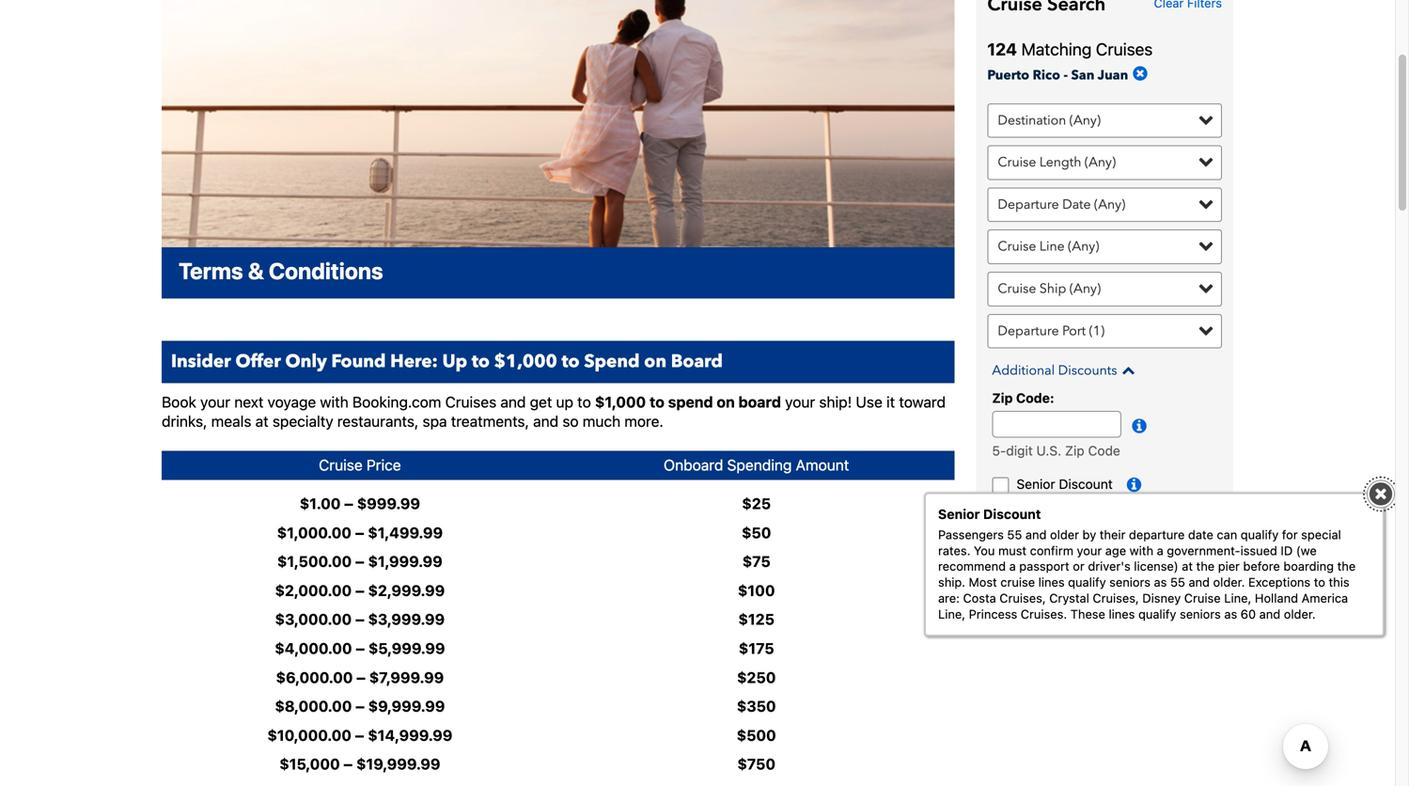 Task type: vqa. For each thing, say whether or not it's contained in the screenshot.


Task type: describe. For each thing, give the bounding box(es) containing it.
$1,999.99
[[368, 552, 443, 570]]

cruises inside search field
[[1096, 39, 1153, 59]]

issued
[[1241, 543, 1278, 557]]

$250
[[737, 668, 776, 686]]

&
[[248, 258, 264, 284]]

cruise inside senior discount passengers 55 and older by their departure date can qualify for special rates. you must confirm your age with a government-issued id (we recommend a passport or driver's license) at the pier before boarding the ship. most cruise lines qualify seniors as 55 and older. exceptions to this are: costa cruises, crystal cruises, disney cruise line, holland america line, princess cruises. these lines qualify seniors as 60 and older.
[[1185, 591, 1221, 605]]

$125
[[738, 610, 775, 628]]

– for $8,000.00
[[356, 697, 365, 715]]

any for cruise length
[[1089, 153, 1112, 171]]

specialty
[[273, 412, 333, 430]]

( for line
[[1068, 238, 1072, 255]]

2 vertical spatial qualify
[[1139, 607, 1177, 621]]

with inside senior discount passengers 55 and older by their departure date can qualify for special rates. you must confirm your age with a government-issued id (we recommend a passport or driver's license) at the pier before boarding the ship. most cruise lines qualify seniors as 55 and older. exceptions to this are: costa cruises, crystal cruises, disney cruise line, holland america line, princess cruises. these lines qualify seniors as 60 and older.
[[1130, 543, 1154, 557]]

cruise for cruise length
[[998, 153, 1036, 171]]

and down government-
[[1189, 575, 1210, 589]]

insider offer only found here: up to $1,000 to spend on board
[[171, 349, 723, 374]]

$1.00 – $999.99
[[300, 495, 420, 512]]

– for $1.00
[[344, 495, 353, 512]]

cruise price
[[319, 456, 401, 474]]

$100
[[738, 581, 775, 599]]

0 vertical spatial seniors
[[1110, 575, 1151, 589]]

-
[[1064, 66, 1068, 84]]

) for departure port ( 1 )
[[1101, 322, 1105, 340]]

1 vertical spatial cruises
[[445, 393, 497, 411]]

1 horizontal spatial older.
[[1284, 607, 1316, 621]]

$4,000.00 – $5,999.99
[[275, 639, 445, 657]]

book
[[162, 393, 196, 411]]

at inside senior discount passengers 55 and older by their departure date can qualify for special rates. you must confirm your age with a government-issued id (we recommend a passport or driver's license) at the pier before boarding the ship. most cruise lines qualify seniors as 55 and older. exceptions to this are: costa cruises, crystal cruises, disney cruise line, holland america line, princess cruises. these lines qualify seniors as 60 and older.
[[1182, 559, 1193, 573]]

1
[[1093, 322, 1101, 340]]

much
[[583, 412, 621, 430]]

treatments,
[[451, 412, 529, 430]]

passengers
[[938, 527, 1004, 541]]

offer
[[235, 349, 281, 374]]

) for cruise ship ( any )
[[1097, 280, 1101, 298]]

spend
[[668, 393, 713, 411]]

$1,000.00 – $1,499.99
[[277, 524, 443, 541]]

$500
[[737, 726, 776, 744]]

pier
[[1218, 559, 1240, 573]]

0 horizontal spatial on
[[644, 349, 667, 374]]

departure for departure date
[[998, 196, 1059, 213]]

$999.99
[[357, 495, 420, 512]]

conditions
[[269, 258, 383, 284]]

book your next voyage with booking.com cruises and get up to $1,000 to spend on board
[[162, 393, 781, 411]]

any for cruise line
[[1072, 238, 1095, 255]]

date
[[1063, 196, 1091, 213]]

1 the from the left
[[1197, 559, 1215, 573]]

spending
[[727, 456, 792, 474]]

$3,999.99
[[368, 610, 445, 628]]

– for $3,000.00
[[355, 610, 365, 628]]

passport
[[1020, 559, 1070, 573]]

by
[[1083, 527, 1097, 541]]

1 horizontal spatial seniors
[[1180, 607, 1221, 621]]

most
[[969, 575, 997, 589]]

– for $15,000
[[344, 755, 353, 773]]

driver's
[[1088, 559, 1131, 573]]

puerto rico - san juan link
[[988, 63, 1152, 87]]

cruises.
[[1021, 607, 1067, 621]]

spend
[[584, 349, 640, 374]]

or
[[1073, 559, 1085, 573]]

and inside 'your ship! use it toward drinks, meals at specialty restaurants, spa treatments, and so much more.'
[[533, 412, 559, 430]]

any for cruise ship
[[1074, 280, 1097, 298]]

date
[[1188, 527, 1214, 541]]

1 horizontal spatial line,
[[1224, 591, 1252, 605]]

2 the from the left
[[1338, 559, 1356, 573]]

0 vertical spatial as
[[1154, 575, 1167, 589]]

your ship! use it toward drinks, meals at specialty restaurants, spa treatments, and so much more.
[[162, 393, 946, 430]]

– for $4,000.00
[[356, 639, 365, 657]]

cruise for cruise ship
[[998, 280, 1036, 298]]

so
[[563, 412, 579, 430]]

age
[[1106, 543, 1127, 557]]

0 vertical spatial $1,000
[[494, 349, 557, 374]]

insider
[[171, 349, 231, 374]]

0 horizontal spatial a
[[1009, 559, 1016, 573]]

board
[[671, 349, 723, 374]]

$9,999.99
[[368, 697, 445, 715]]

additional discounts button
[[992, 362, 1227, 379]]

crystal
[[1050, 591, 1090, 605]]

terms
[[179, 258, 243, 284]]

1 vertical spatial 55
[[1171, 575, 1186, 589]]

$1,500.00
[[277, 552, 352, 570]]

recommend
[[938, 559, 1006, 573]]

discounts
[[1058, 362, 1117, 379]]

discount for senior discount
[[1059, 476, 1113, 492]]

) for cruise length ( any )
[[1112, 153, 1116, 171]]

0 horizontal spatial lines
[[1039, 575, 1065, 589]]

additional discounts
[[992, 362, 1117, 379]]

1 horizontal spatial zip
[[1065, 443, 1085, 458]]

port
[[1063, 322, 1086, 340]]

u.s.
[[1037, 443, 1062, 458]]

124
[[988, 39, 1017, 59]]

cruise line ( any )
[[998, 238, 1099, 255]]

these
[[1071, 607, 1106, 621]]

– for $6,000.00
[[357, 668, 366, 686]]

get
[[530, 393, 552, 411]]

1 vertical spatial qualify
[[1068, 575, 1106, 589]]

Zip Code: text field
[[992, 411, 1121, 438]]

use
[[856, 393, 883, 411]]

voyage
[[268, 393, 316, 411]]

any down san
[[1074, 111, 1097, 129]]

license)
[[1134, 559, 1179, 573]]

1 vertical spatial $1,000
[[595, 393, 646, 411]]

– for $2,000.00
[[355, 581, 365, 599]]

cruise for cruise line
[[998, 238, 1036, 255]]

senior discount
[[1017, 476, 1113, 492]]

puerto rico - san juan
[[988, 66, 1128, 84]]

before
[[1243, 559, 1280, 573]]

60
[[1241, 607, 1256, 621]]

can
[[1217, 527, 1238, 541]]

up
[[442, 349, 467, 374]]

$6,000.00 – $7,999.99
[[276, 668, 444, 686]]

it
[[887, 393, 895, 411]]

cruise ship ( any )
[[998, 280, 1101, 298]]

0 vertical spatial a
[[1157, 543, 1164, 557]]

1 vertical spatial lines
[[1109, 607, 1135, 621]]

exceptions
[[1249, 575, 1311, 589]]

) down juan
[[1097, 111, 1101, 129]]

next
[[234, 393, 264, 411]]

destination
[[998, 111, 1066, 129]]

0 vertical spatial older.
[[1213, 575, 1245, 589]]

america
[[1302, 591, 1348, 605]]

departure for departure port
[[998, 322, 1059, 340]]

cruise
[[1001, 575, 1035, 589]]



Task type: locate. For each thing, give the bounding box(es) containing it.
chevron up image
[[1117, 364, 1135, 377]]

1 horizontal spatial senior
[[1017, 476, 1056, 492]]

2 departure from the top
[[998, 322, 1059, 340]]

boarding
[[1284, 559, 1334, 573]]

search link
[[988, 528, 1222, 581]]

1 horizontal spatial lines
[[1109, 607, 1135, 621]]

( for port
[[1089, 322, 1093, 340]]

up
[[556, 393, 574, 411]]

55
[[1007, 527, 1022, 541], [1171, 575, 1186, 589]]

spa
[[423, 412, 447, 430]]

qualify down disney
[[1139, 607, 1177, 621]]

none search field containing 124
[[976, 0, 1234, 593]]

only
[[285, 349, 327, 374]]

None search field
[[976, 0, 1234, 593]]

– for $1,500.00
[[355, 552, 365, 570]]

1 cruises, from the left
[[1000, 591, 1046, 605]]

resident discount information image
[[1132, 417, 1153, 436]]

cruise
[[998, 153, 1036, 171], [998, 238, 1036, 255], [998, 280, 1036, 298], [319, 456, 363, 474], [1185, 591, 1221, 605]]

senior discount dialog
[[924, 480, 1395, 636]]

confirm
[[1030, 543, 1074, 557]]

0 horizontal spatial cruises,
[[1000, 591, 1046, 605]]

id
[[1281, 543, 1293, 557]]

–
[[344, 495, 353, 512], [355, 524, 364, 541], [355, 552, 365, 570], [355, 581, 365, 599], [355, 610, 365, 628], [356, 639, 365, 657], [357, 668, 366, 686], [356, 697, 365, 715], [355, 726, 364, 744], [344, 755, 353, 773]]

onboard spending amount
[[664, 456, 849, 474]]

0 vertical spatial discount
[[1059, 476, 1113, 492]]

1 horizontal spatial 55
[[1171, 575, 1186, 589]]

) for cruise line ( any )
[[1095, 238, 1099, 255]]

for
[[1282, 527, 1298, 541]]

1 horizontal spatial as
[[1225, 607, 1238, 621]]

( right the length
[[1085, 153, 1089, 171]]

senior inside senior discount passengers 55 and older by their departure date can qualify for special rates. you must confirm your age with a government-issued id (we recommend a passport or driver's license) at the pier before boarding the ship. most cruise lines qualify seniors as 55 and older. exceptions to this are: costa cruises, crystal cruises, disney cruise line, holland america line, princess cruises. these lines qualify seniors as 60 and older.
[[938, 506, 980, 522]]

your up meals
[[200, 393, 230, 411]]

the
[[1197, 559, 1215, 573], [1338, 559, 1356, 573]]

0 horizontal spatial qualify
[[1068, 575, 1106, 589]]

124 matching cruises
[[988, 39, 1153, 59]]

– down '$10,000.00 – $14,999.99'
[[344, 755, 353, 773]]

1 horizontal spatial discount
[[1059, 476, 1113, 492]]

– down '$2,000.00 – $2,999.99'
[[355, 610, 365, 628]]

– down the $4,000.00 – $5,999.99
[[357, 668, 366, 686]]

any right the length
[[1089, 153, 1112, 171]]

with
[[320, 393, 349, 411], [1130, 543, 1154, 557]]

holland
[[1255, 591, 1298, 605]]

1 vertical spatial a
[[1009, 559, 1016, 573]]

– up $1,500.00 – $1,999.99
[[355, 524, 364, 541]]

your down by
[[1077, 543, 1102, 557]]

1 vertical spatial senior
[[938, 506, 980, 522]]

this
[[1329, 575, 1350, 589]]

0 horizontal spatial as
[[1154, 575, 1167, 589]]

your inside 'your ship! use it toward drinks, meals at specialty restaurants, spa treatments, and so much more.'
[[785, 393, 815, 411]]

any right date
[[1098, 196, 1122, 213]]

( for date
[[1094, 196, 1098, 213]]

1 vertical spatial with
[[1130, 543, 1154, 557]]

digit
[[1006, 443, 1033, 458]]

$8,000.00 – $9,999.99
[[275, 697, 445, 715]]

cruises, up 'these'
[[1093, 591, 1139, 605]]

senior for senior discount
[[1017, 476, 1056, 492]]

$3,000.00
[[275, 610, 352, 628]]

ship!
[[819, 393, 852, 411]]

1 horizontal spatial $1,000
[[595, 393, 646, 411]]

with up 'license)'
[[1130, 543, 1154, 557]]

cruise left the length
[[998, 153, 1036, 171]]

senior down u.s.
[[1017, 476, 1056, 492]]

qualify up "issued"
[[1241, 527, 1279, 541]]

1 horizontal spatial a
[[1157, 543, 1164, 557]]

( right line
[[1068, 238, 1072, 255]]

senior
[[1017, 476, 1056, 492], [938, 506, 980, 522]]

any for departure date
[[1098, 196, 1122, 213]]

( right ship at the right of the page
[[1070, 280, 1074, 298]]

– right $1.00
[[344, 495, 353, 512]]

discount inside senior discount passengers 55 and older by their departure date can qualify for special rates. you must confirm your age with a government-issued id (we recommend a passport or driver's license) at the pier before boarding the ship. most cruise lines qualify seniors as 55 and older. exceptions to this are: costa cruises, crystal cruises, disney cruise line, holland america line, princess cruises. these lines qualify seniors as 60 and older.
[[983, 506, 1041, 522]]

1 vertical spatial line,
[[938, 607, 966, 621]]

zip left code:
[[992, 390, 1013, 406]]

departure
[[1129, 527, 1185, 541]]

cruises
[[1096, 39, 1153, 59], [445, 393, 497, 411]]

lines down passport in the bottom of the page
[[1039, 575, 1065, 589]]

1 horizontal spatial at
[[1182, 559, 1193, 573]]

to
[[472, 349, 490, 374], [562, 349, 580, 374], [577, 393, 591, 411], [650, 393, 665, 411], [1314, 575, 1326, 589]]

and left get
[[501, 393, 526, 411]]

cruise left line
[[998, 238, 1036, 255]]

qualify down or in the right bottom of the page
[[1068, 575, 1106, 589]]

0 horizontal spatial seniors
[[1110, 575, 1151, 589]]

) for departure date ( any )
[[1122, 196, 1126, 213]]

as
[[1154, 575, 1167, 589], [1225, 607, 1238, 621]]

cruises up treatments,
[[445, 393, 497, 411]]

are:
[[938, 591, 960, 605]]

senior discount passengers 55 and older by their departure date can qualify for special rates. you must confirm your age with a government-issued id (we recommend a passport or driver's license) at the pier before boarding the ship. most cruise lines qualify seniors as 55 and older. exceptions to this are: costa cruises, crystal cruises, disney cruise line, holland america line, princess cruises. these lines qualify seniors as 60 and older.
[[938, 506, 1356, 621]]

– up '$10,000.00 – $14,999.99'
[[356, 697, 365, 715]]

your left ship!
[[785, 393, 815, 411]]

1 horizontal spatial cruises,
[[1093, 591, 1139, 605]]

$1,000.00
[[277, 524, 352, 541]]

0 vertical spatial lines
[[1039, 575, 1065, 589]]

government-
[[1167, 543, 1241, 557]]

0 vertical spatial line,
[[1224, 591, 1252, 605]]

a down must
[[1009, 559, 1016, 573]]

zip
[[992, 390, 1013, 406], [1065, 443, 1085, 458]]

(we
[[1296, 543, 1317, 557]]

cruise length ( any )
[[998, 153, 1116, 171]]

toward
[[899, 393, 946, 411]]

) right port
[[1101, 322, 1105, 340]]

departure up additional
[[998, 322, 1059, 340]]

as left 60
[[1225, 607, 1238, 621]]

0 vertical spatial cruises
[[1096, 39, 1153, 59]]

$1,000 up get
[[494, 349, 557, 374]]

senior discount information image
[[1127, 476, 1148, 495]]

55 up must
[[1007, 527, 1022, 541]]

rico
[[1033, 66, 1061, 84]]

discount inside search field
[[1059, 476, 1113, 492]]

– down $8,000.00 – $9,999.99
[[355, 726, 364, 744]]

– for $10,000.00
[[355, 726, 364, 744]]

line,
[[1224, 591, 1252, 605], [938, 607, 966, 621]]

0 horizontal spatial cruises
[[445, 393, 497, 411]]

discount for senior discount passengers 55 and older by their departure date can qualify for special rates. you must confirm your age with a government-issued id (we recommend a passport or driver's license) at the pier before boarding the ship. most cruise lines qualify seniors as 55 and older. exceptions to this are: costa cruises, crystal cruises, disney cruise line, holland america line, princess cruises. these lines qualify seniors as 60 and older.
[[983, 506, 1041, 522]]

princess
[[969, 607, 1018, 621]]

search
[[1081, 545, 1129, 563]]

$175
[[739, 639, 774, 657]]

1 departure from the top
[[998, 196, 1059, 213]]

1 vertical spatial as
[[1225, 607, 1238, 621]]

the down government-
[[1197, 559, 1215, 573]]

( for length
[[1085, 153, 1089, 171]]

drinks,
[[162, 412, 207, 430]]

$750
[[738, 755, 776, 773]]

and down get
[[533, 412, 559, 430]]

as up disney
[[1154, 575, 1167, 589]]

1 vertical spatial on
[[717, 393, 735, 411]]

1 horizontal spatial cruises
[[1096, 39, 1153, 59]]

the up the this
[[1338, 559, 1356, 573]]

at inside 'your ship! use it toward drinks, meals at specialty restaurants, spa treatments, and so much more.'
[[255, 412, 269, 430]]

0 horizontal spatial at
[[255, 412, 269, 430]]

seniors down disney
[[1180, 607, 1221, 621]]

0 horizontal spatial discount
[[983, 506, 1041, 522]]

( for ship
[[1070, 280, 1074, 298]]

ship
[[1040, 280, 1067, 298]]

– down $1,000.00 – $1,499.99
[[355, 552, 365, 570]]

1 vertical spatial discount
[[983, 506, 1041, 522]]

– for $1,000.00
[[355, 524, 364, 541]]

0 vertical spatial at
[[255, 412, 269, 430]]

$5,999.99
[[368, 639, 445, 657]]

1 horizontal spatial the
[[1338, 559, 1356, 573]]

2 cruises, from the left
[[1093, 591, 1139, 605]]

0 vertical spatial senior
[[1017, 476, 1056, 492]]

departure date ( any )
[[998, 196, 1126, 213]]

senior up passengers
[[938, 506, 980, 522]]

cruises up juan
[[1096, 39, 1153, 59]]

1 vertical spatial zip
[[1065, 443, 1085, 458]]

0 vertical spatial with
[[320, 393, 349, 411]]

senior inside search field
[[1017, 476, 1056, 492]]

any right ship at the right of the page
[[1074, 280, 1097, 298]]

times circle image
[[1133, 65, 1148, 82]]

here:
[[390, 349, 438, 374]]

cruise right disney
[[1185, 591, 1221, 605]]

$1,000 up much at the bottom left
[[595, 393, 646, 411]]

$2,000.00 – $2,999.99
[[275, 581, 445, 599]]

0 vertical spatial on
[[644, 349, 667, 374]]

ship.
[[938, 575, 966, 589]]

discount up must
[[983, 506, 1041, 522]]

additional
[[992, 362, 1055, 379]]

$1,499.99
[[368, 524, 443, 541]]

0 horizontal spatial older.
[[1213, 575, 1245, 589]]

0 vertical spatial 55
[[1007, 527, 1022, 541]]

departure up cruise line ( any )
[[998, 196, 1059, 213]]

$10,000.00 – $14,999.99
[[267, 726, 453, 744]]

– down $1,500.00 – $1,999.99
[[355, 581, 365, 599]]

55 up disney
[[1171, 575, 1186, 589]]

amount
[[796, 456, 849, 474]]

cruise left ship at the right of the page
[[998, 280, 1036, 298]]

0 horizontal spatial senior
[[938, 506, 980, 522]]

seniors down driver's
[[1110, 575, 1151, 589]]

lines right 'these'
[[1109, 607, 1135, 621]]

disney
[[1143, 591, 1181, 605]]

( right port
[[1089, 322, 1093, 340]]

1 horizontal spatial on
[[717, 393, 735, 411]]

to inside senior discount passengers 55 and older by their departure date can qualify for special rates. you must confirm your age with a government-issued id (we recommend a passport or driver's license) at the pier before boarding the ship. most cruise lines qualify seniors as 55 and older. exceptions to this are: costa cruises, crystal cruises, disney cruise line, holland america line, princess cruises. these lines qualify seniors as 60 and older.
[[1314, 575, 1326, 589]]

more.
[[625, 412, 664, 430]]

) right line
[[1095, 238, 1099, 255]]

matching
[[1022, 39, 1092, 59]]

older. down pier
[[1213, 575, 1245, 589]]

cruise up $1.00 – $999.99
[[319, 456, 363, 474]]

terms & conditions image
[[162, 0, 955, 247]]

line, up 60
[[1224, 591, 1252, 605]]

a down the departure
[[1157, 543, 1164, 557]]

found
[[331, 349, 386, 374]]

your
[[200, 393, 230, 411], [785, 393, 815, 411], [1077, 543, 1102, 557]]

0 vertical spatial departure
[[998, 196, 1059, 213]]

1 vertical spatial at
[[1182, 559, 1193, 573]]

0 horizontal spatial with
[[320, 393, 349, 411]]

0 horizontal spatial your
[[200, 393, 230, 411]]

code:
[[1016, 390, 1055, 406]]

1 vertical spatial seniors
[[1180, 607, 1221, 621]]

with up specialty
[[320, 393, 349, 411]]

$50
[[742, 524, 771, 541]]

$75
[[743, 552, 771, 570]]

0 horizontal spatial $1,000
[[494, 349, 557, 374]]

) right date
[[1122, 196, 1126, 213]]

0 horizontal spatial zip
[[992, 390, 1013, 406]]

2 horizontal spatial qualify
[[1241, 527, 1279, 541]]

and up confirm
[[1026, 527, 1047, 541]]

5-
[[992, 443, 1006, 458]]

2 horizontal spatial your
[[1077, 543, 1102, 557]]

(
[[1070, 111, 1074, 129], [1085, 153, 1089, 171], [1094, 196, 1098, 213], [1068, 238, 1072, 255], [1070, 280, 1074, 298], [1089, 322, 1093, 340]]

discount down the "code"
[[1059, 476, 1113, 492]]

their
[[1100, 527, 1126, 541]]

older. down holland
[[1284, 607, 1316, 621]]

san
[[1071, 66, 1095, 84]]

0 horizontal spatial the
[[1197, 559, 1215, 573]]

0 horizontal spatial 55
[[1007, 527, 1022, 541]]

$2,000.00
[[275, 581, 352, 599]]

1 vertical spatial older.
[[1284, 607, 1316, 621]]

1 horizontal spatial with
[[1130, 543, 1154, 557]]

1 horizontal spatial qualify
[[1139, 607, 1177, 621]]

)
[[1097, 111, 1101, 129], [1112, 153, 1116, 171], [1122, 196, 1126, 213], [1095, 238, 1099, 255], [1097, 280, 1101, 298], [1101, 322, 1105, 340]]

special
[[1301, 527, 1342, 541]]

( right date
[[1094, 196, 1098, 213]]

on
[[644, 349, 667, 374], [717, 393, 735, 411]]

0 vertical spatial zip
[[992, 390, 1013, 406]]

onboard
[[664, 456, 723, 474]]

your inside senior discount passengers 55 and older by their departure date can qualify for special rates. you must confirm your age with a government-issued id (we recommend a passport or driver's license) at the pier before boarding the ship. most cruise lines qualify seniors as 55 and older. exceptions to this are: costa cruises, crystal cruises, disney cruise line, holland america line, princess cruises. these lines qualify seniors as 60 and older.
[[1077, 543, 1102, 557]]

cruises, down cruise
[[1000, 591, 1046, 605]]

0 horizontal spatial line,
[[938, 607, 966, 621]]

– down $3,000.00 – $3,999.99
[[356, 639, 365, 657]]

$6,000.00
[[276, 668, 353, 686]]

$15,000 – $19,999.99
[[279, 755, 441, 773]]

$14,999.99
[[368, 726, 453, 744]]

) up '1'
[[1097, 280, 1101, 298]]

$15,000
[[279, 755, 340, 773]]

line, down "are:"
[[938, 607, 966, 621]]

1 vertical spatial departure
[[998, 322, 1059, 340]]

and down holland
[[1260, 607, 1281, 621]]

zip right u.s.
[[1065, 443, 1085, 458]]

older.
[[1213, 575, 1245, 589], [1284, 607, 1316, 621]]

1 horizontal spatial your
[[785, 393, 815, 411]]

senior for senior discount passengers 55 and older by their departure date can qualify for special rates. you must confirm your age with a government-issued id (we recommend a passport or driver's license) at the pier before boarding the ship. most cruise lines qualify seniors as 55 and older. exceptions to this are: costa cruises, crystal cruises, disney cruise line, holland america line, princess cruises. these lines qualify seniors as 60 and older.
[[938, 506, 980, 522]]

at down government-
[[1182, 559, 1193, 573]]

( right destination
[[1070, 111, 1074, 129]]

any right line
[[1072, 238, 1095, 255]]

a
[[1157, 543, 1164, 557], [1009, 559, 1016, 573]]

) right the length
[[1112, 153, 1116, 171]]

at down next
[[255, 412, 269, 430]]

0 vertical spatial qualify
[[1241, 527, 1279, 541]]



